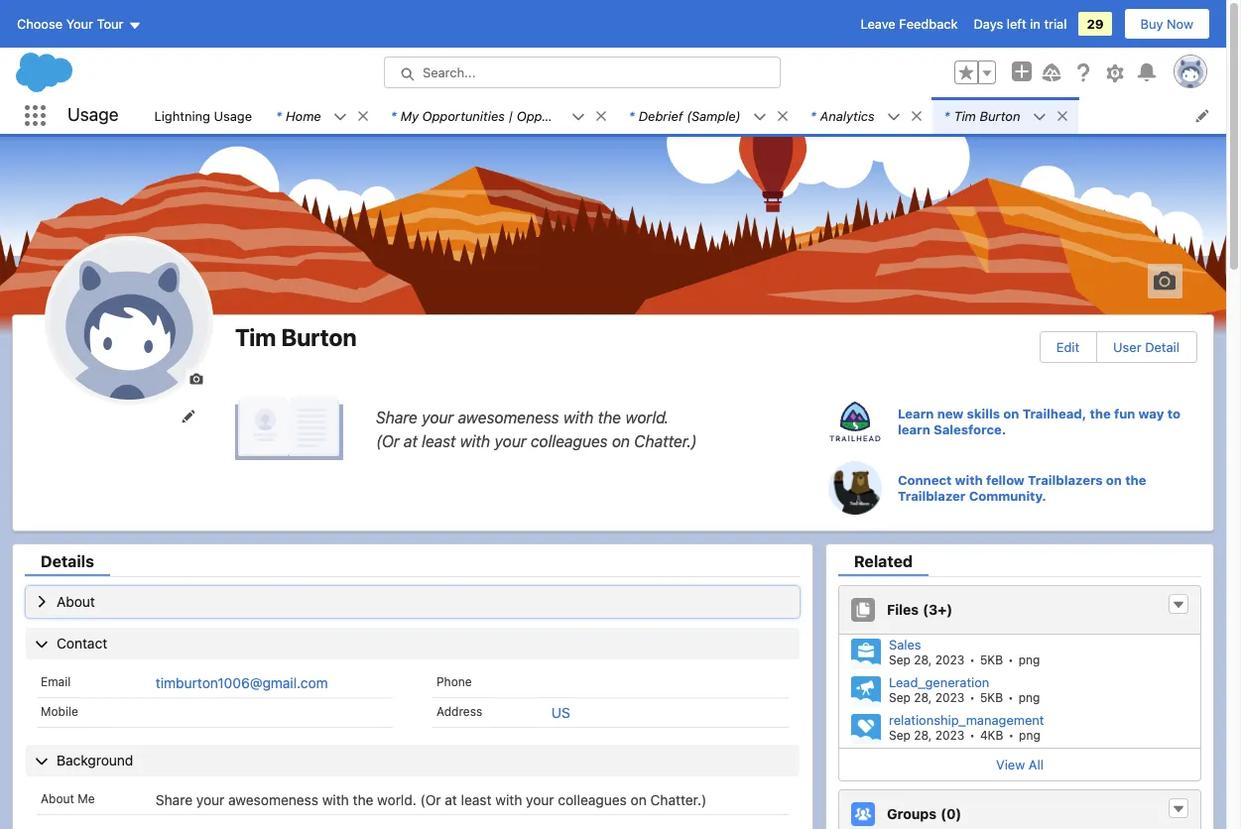 Task type: vqa. For each thing, say whether or not it's contained in the screenshot.
Quotes (0) link
no



Task type: describe. For each thing, give the bounding box(es) containing it.
your
[[66, 16, 93, 32]]

me
[[78, 792, 95, 807]]

left
[[1007, 16, 1026, 32]]

salesforce.
[[934, 422, 1006, 437]]

timburton1006@gmail.com
[[156, 675, 328, 692]]

1 vertical spatial share
[[156, 792, 193, 809]]

4 list item from the left
[[798, 97, 932, 134]]

|
[[508, 108, 513, 124]]

sep for sales
[[889, 653, 911, 668]]

mobile
[[41, 704, 78, 719]]

png for sales
[[1019, 653, 1040, 668]]

* my opportunities | opportunities
[[391, 108, 599, 124]]

choose your tour
[[17, 16, 124, 32]]

tim inside 'list'
[[954, 108, 976, 124]]

world. inside share your awesomeness with the world. (or at least with your colleagues on chatter.)
[[625, 408, 669, 426]]

us link
[[551, 704, 785, 721]]

community.
[[969, 488, 1046, 503]]

files
[[887, 601, 919, 618]]

buy
[[1140, 16, 1163, 32]]

28, for sales
[[914, 653, 932, 668]]

list containing lightning usage
[[142, 97, 1226, 134]]

learn new skills on trailhead, the fun way to learn salesforce. link
[[828, 395, 1213, 448]]

with inside connect with fellow trailblazers on the trailblazer community.
[[955, 472, 983, 488]]

* tim burton
[[944, 108, 1020, 124]]

lightning usage link
[[142, 97, 264, 134]]

learn
[[898, 422, 930, 437]]

usage inside 'list'
[[214, 108, 252, 124]]

contact button
[[26, 628, 800, 660]]

days left in trial
[[974, 16, 1067, 32]]

the inside share your awesomeness with the world. (or at least with your colleagues on chatter.)
[[598, 408, 621, 426]]

* debrief (sample)
[[629, 108, 741, 124]]

1 vertical spatial burton
[[281, 323, 357, 351]]

2023 for lead_generation
[[935, 691, 964, 705]]

4 kb
[[980, 728, 1003, 743]]

1 horizontal spatial (or
[[420, 792, 441, 809]]

leave feedback link
[[861, 16, 958, 32]]

all
[[1029, 757, 1044, 773]]

connect with fellow trailblazers on the trailblazer community.
[[898, 472, 1146, 503]]

5 list item from the left
[[932, 97, 1078, 134]]

details
[[41, 553, 94, 570]]

in
[[1030, 16, 1041, 32]]

text default image left * tim burton
[[909, 109, 923, 123]]

tour
[[97, 16, 124, 32]]

learn new skills on trailhead, the fun way to learn salesforce.
[[898, 406, 1180, 437]]

connect with fellow trailblazers on the trailblazer community. link
[[828, 460, 1213, 515]]

skills
[[967, 406, 1000, 422]]

(0)
[[941, 806, 962, 823]]

the inside connect with fellow trailblazers on the trailblazer community.
[[1125, 472, 1146, 488]]

search...
[[423, 64, 476, 80]]

related link
[[838, 553, 929, 576]]

text default image right (sample)
[[753, 110, 767, 124]]

us
[[551, 704, 570, 721]]

png image for relationship_management
[[851, 714, 881, 744]]

colleagues inside share your awesomeness with the world. (or at least with your colleagues on chatter.)
[[531, 432, 608, 450]]

feedback
[[899, 16, 958, 32]]

way
[[1138, 406, 1164, 422]]

text default image left my
[[356, 109, 370, 123]]

buy now button
[[1123, 8, 1210, 40]]

2 list item from the left
[[379, 97, 617, 134]]

text default image right * tim burton
[[1055, 109, 1069, 123]]

* for * debrief (sample)
[[629, 108, 635, 124]]

* home
[[276, 108, 321, 124]]

about me
[[41, 792, 95, 807]]

days
[[974, 16, 1003, 32]]

5 kb for sales
[[980, 653, 1003, 668]]

buy now
[[1140, 16, 1193, 32]]

new
[[937, 406, 964, 422]]

about button
[[26, 586, 800, 618]]

5 for sales
[[980, 653, 987, 668]]

search... button
[[384, 57, 781, 88]]

chatter.) inside share your awesomeness with the world. (or at least with your colleagues on chatter.)
[[634, 432, 697, 450]]

0 vertical spatial awesomeness
[[458, 408, 559, 426]]

about for about
[[57, 593, 95, 610]]

background
[[57, 752, 133, 769]]

* for * my opportunities | opportunities
[[391, 108, 396, 124]]

1 opportunities from the left
[[422, 108, 505, 124]]

trailblazers
[[1028, 472, 1103, 488]]

0 vertical spatial share your awesomeness with the world. (or at least with your colleagues on chatter.)
[[376, 408, 697, 450]]

* for * analytics
[[810, 108, 816, 124]]

detail
[[1145, 339, 1180, 355]]

sep for lead_generation
[[889, 691, 911, 705]]

lightning
[[154, 108, 210, 124]]

details link
[[25, 553, 110, 576]]

address
[[436, 704, 482, 719]]

share inside share your awesomeness with the world. (or at least with your colleagues on chatter.)
[[376, 408, 417, 426]]

choose your tour button
[[16, 8, 142, 40]]

png image
[[851, 639, 881, 669]]

timburton1006@gmail.com link
[[156, 675, 328, 692]]



Task type: locate. For each thing, give the bounding box(es) containing it.
0 horizontal spatial world.
[[377, 792, 416, 809]]

leave
[[861, 16, 896, 32]]

kb for relationship_management
[[988, 728, 1003, 743]]

0 vertical spatial 5 kb
[[980, 653, 1003, 668]]

1 vertical spatial least
[[461, 792, 492, 809]]

groups (0)
[[887, 806, 962, 823]]

0 vertical spatial chatter.)
[[634, 432, 697, 450]]

sep 28, 2023 for relationship_management
[[889, 728, 964, 743]]

(3+)
[[923, 601, 953, 618]]

trailhead,
[[1022, 406, 1086, 422]]

2 opportunities from the left
[[517, 108, 599, 124]]

choose
[[17, 16, 63, 32]]

groups
[[887, 806, 937, 823]]

1 5 from the top
[[980, 653, 987, 668]]

28, up lead_generation on the bottom right
[[914, 653, 932, 668]]

text default image down the search... button
[[594, 109, 608, 123]]

sep down sales
[[889, 691, 911, 705]]

3 list item from the left
[[617, 97, 798, 134]]

1 vertical spatial at
[[445, 792, 457, 809]]

* left my
[[391, 108, 396, 124]]

tim burton
[[235, 323, 357, 351]]

5 up lead_generation on the bottom right
[[980, 653, 987, 668]]

0 vertical spatial at
[[404, 432, 418, 450]]

1 horizontal spatial opportunities
[[517, 108, 599, 124]]

1 vertical spatial tim
[[235, 323, 276, 351]]

* left home on the top left of the page
[[276, 108, 282, 124]]

view all link
[[839, 748, 1200, 781]]

1 horizontal spatial least
[[461, 792, 492, 809]]

5 * from the left
[[944, 108, 950, 124]]

0 vertical spatial burton
[[980, 108, 1020, 124]]

1 vertical spatial chatter.)
[[650, 792, 706, 809]]

2 vertical spatial kb
[[988, 728, 1003, 743]]

1 5 kb from the top
[[980, 653, 1003, 668]]

1 horizontal spatial at
[[445, 792, 457, 809]]

5 kb up relationship_management
[[980, 691, 1003, 705]]

0 vertical spatial 28,
[[914, 653, 932, 668]]

background button
[[26, 745, 800, 777]]

related
[[854, 553, 913, 570]]

sep for relationship_management
[[889, 728, 911, 743]]

1 vertical spatial (or
[[420, 792, 441, 809]]

1 sep 28, 2023 from the top
[[889, 653, 964, 668]]

colleagues
[[531, 432, 608, 450], [558, 792, 627, 809]]

home
[[286, 108, 321, 124]]

5 for lead_generation
[[980, 691, 987, 705]]

usage right lightning
[[214, 108, 252, 124]]

0 vertical spatial tim
[[954, 108, 976, 124]]

0 vertical spatial (or
[[376, 432, 399, 450]]

burton inside list item
[[980, 108, 1020, 124]]

1 vertical spatial 5 kb
[[980, 691, 1003, 705]]

0 vertical spatial 2023
[[935, 653, 964, 668]]

0 vertical spatial png
[[1019, 653, 1040, 668]]

the
[[1090, 406, 1111, 422], [598, 408, 621, 426], [1125, 472, 1146, 488], [353, 792, 373, 809]]

text default image right analytics
[[886, 110, 900, 124]]

edit
[[1056, 339, 1079, 355]]

1 horizontal spatial burton
[[980, 108, 1020, 124]]

28, up relationship_management
[[914, 691, 932, 705]]

user
[[1113, 339, 1141, 355]]

*
[[276, 108, 282, 124], [391, 108, 396, 124], [629, 108, 635, 124], [810, 108, 816, 124], [944, 108, 950, 124]]

0 horizontal spatial awesomeness
[[228, 792, 318, 809]]

sep 28, 2023 down lead_generation on the bottom right
[[889, 728, 964, 743]]

tim up edit about me 'image'
[[235, 323, 276, 351]]

0 vertical spatial colleagues
[[531, 432, 608, 450]]

kb
[[987, 653, 1003, 668], [987, 691, 1003, 705], [988, 728, 1003, 743]]

trial
[[1044, 16, 1067, 32]]

(or down background dropdown button
[[420, 792, 441, 809]]

28, for relationship_management
[[914, 728, 932, 743]]

on inside connect with fellow trailblazers on the trailblazer community.
[[1106, 472, 1122, 488]]

1 png image from the top
[[851, 677, 881, 706]]

0 vertical spatial about
[[57, 593, 95, 610]]

3 28, from the top
[[914, 728, 932, 743]]

0 vertical spatial png image
[[851, 677, 881, 706]]

5 kb up lead_generation on the bottom right
[[980, 653, 1003, 668]]

kb up relationship_management
[[987, 691, 1003, 705]]

opportunities
[[422, 108, 505, 124], [517, 108, 599, 124]]

3 * from the left
[[629, 108, 635, 124]]

* for * tim burton
[[944, 108, 950, 124]]

28, for lead_generation
[[914, 691, 932, 705]]

1 vertical spatial sep 28, 2023
[[889, 691, 964, 705]]

sep 28, 2023
[[889, 653, 964, 668], [889, 691, 964, 705], [889, 728, 964, 743]]

2 2023 from the top
[[935, 691, 964, 705]]

sep 28, 2023 up relationship_management
[[889, 691, 964, 705]]

2 sep from the top
[[889, 691, 911, 705]]

1 vertical spatial png
[[1019, 691, 1040, 705]]

edit about me image
[[235, 397, 344, 461]]

1 vertical spatial share your awesomeness with the world. (or at least with your colleagues on chatter.)
[[156, 792, 706, 809]]

view
[[996, 757, 1025, 773]]

0 horizontal spatial burton
[[281, 323, 357, 351]]

1 vertical spatial world.
[[377, 792, 416, 809]]

1 vertical spatial 2023
[[935, 691, 964, 705]]

png
[[1019, 653, 1040, 668], [1019, 691, 1040, 705], [1019, 728, 1040, 743]]

0 horizontal spatial tim
[[235, 323, 276, 351]]

trailblazer
[[898, 488, 966, 503]]

0 vertical spatial least
[[422, 432, 456, 450]]

least
[[422, 432, 456, 450], [461, 792, 492, 809]]

2 28, from the top
[[914, 691, 932, 705]]

1 horizontal spatial share
[[376, 408, 417, 426]]

tim
[[954, 108, 976, 124], [235, 323, 276, 351]]

2 png image from the top
[[851, 714, 881, 744]]

1 list item from the left
[[264, 97, 379, 134]]

about for about me
[[41, 792, 74, 807]]

2 kb from the top
[[987, 691, 1003, 705]]

2023 up lead_generation on the bottom right
[[935, 653, 964, 668]]

0 vertical spatial kb
[[987, 653, 1003, 668]]

view all
[[996, 757, 1044, 773]]

burton up edit about me 'image'
[[281, 323, 357, 351]]

2 vertical spatial png
[[1019, 728, 1040, 743]]

0 horizontal spatial at
[[404, 432, 418, 450]]

1 kb from the top
[[987, 653, 1003, 668]]

relationship_management
[[889, 712, 1044, 728]]

analytics
[[820, 108, 875, 124]]

list item
[[264, 97, 379, 134], [379, 97, 617, 134], [617, 97, 798, 134], [798, 97, 932, 134], [932, 97, 1078, 134]]

connect
[[898, 472, 952, 488]]

usage left lightning
[[67, 104, 119, 125]]

2023 for relationship_management
[[935, 728, 964, 743]]

opportunities down search...
[[422, 108, 505, 124]]

0 horizontal spatial opportunities
[[422, 108, 505, 124]]

kb for lead_generation
[[987, 691, 1003, 705]]

1 vertical spatial about
[[41, 792, 74, 807]]

* analytics
[[810, 108, 875, 124]]

2 5 kb from the top
[[980, 691, 1003, 705]]

* for * home
[[276, 108, 282, 124]]

share
[[376, 408, 417, 426], [156, 792, 193, 809]]

sales
[[889, 637, 921, 653]]

png image for lead_generation
[[851, 677, 881, 706]]

awesomeness
[[458, 408, 559, 426], [228, 792, 318, 809]]

1 vertical spatial 5
[[980, 691, 987, 705]]

sep 28, 2023 for sales
[[889, 653, 964, 668]]

4
[[980, 728, 988, 743]]

(sample)
[[687, 108, 741, 124]]

text default image right home on the top left of the page
[[333, 110, 347, 124]]

tim down days at the right
[[954, 108, 976, 124]]

png for lead_generation
[[1019, 691, 1040, 705]]

1 vertical spatial 28,
[[914, 691, 932, 705]]

2023 left 4
[[935, 728, 964, 743]]

opportunities right |
[[517, 108, 599, 124]]

learn
[[898, 406, 934, 422]]

2 sep 28, 2023 from the top
[[889, 691, 964, 705]]

png for relationship_management
[[1019, 728, 1040, 743]]

lead_generation
[[889, 675, 989, 691]]

sep 28, 2023 for lead_generation
[[889, 691, 964, 705]]

5 kb for lead_generation
[[980, 691, 1003, 705]]

kb up lead_generation on the bottom right
[[987, 653, 1003, 668]]

3 sep 28, 2023 from the top
[[889, 728, 964, 743]]

about inside "dropdown button"
[[57, 593, 95, 610]]

text default image
[[775, 109, 789, 123], [571, 110, 585, 124], [1032, 110, 1046, 124], [1172, 599, 1185, 612], [1172, 803, 1185, 817]]

at inside share your awesomeness with the world. (or at least with your colleagues on chatter.)
[[404, 432, 418, 450]]

0 horizontal spatial usage
[[67, 104, 119, 125]]

on
[[1003, 406, 1019, 422], [612, 432, 630, 450], [1106, 472, 1122, 488], [631, 792, 647, 809]]

list
[[142, 97, 1226, 134]]

files (3+)
[[887, 601, 953, 618]]

1 * from the left
[[276, 108, 282, 124]]

group
[[954, 61, 996, 84]]

0 horizontal spatial least
[[422, 432, 456, 450]]

(or
[[376, 432, 399, 450], [420, 792, 441, 809]]

1 2023 from the top
[[935, 653, 964, 668]]

2 vertical spatial sep
[[889, 728, 911, 743]]

1 vertical spatial png image
[[851, 714, 881, 744]]

* left debrief
[[629, 108, 635, 124]]

lightning usage
[[154, 108, 252, 124]]

png image
[[851, 677, 881, 706], [851, 714, 881, 744]]

0 horizontal spatial share
[[156, 792, 193, 809]]

share your awesomeness with the world. (or at least with your colleagues on chatter.)
[[376, 408, 697, 450], [156, 792, 706, 809]]

* down feedback
[[944, 108, 950, 124]]

0 vertical spatial 5
[[980, 653, 987, 668]]

0 horizontal spatial (or
[[376, 432, 399, 450]]

user detail
[[1113, 339, 1180, 355]]

2 vertical spatial sep 28, 2023
[[889, 728, 964, 743]]

fun
[[1114, 406, 1135, 422]]

2 5 from the top
[[980, 691, 987, 705]]

0 vertical spatial sep 28, 2023
[[889, 653, 964, 668]]

3 sep from the top
[[889, 728, 911, 743]]

debrief
[[639, 108, 683, 124]]

2 vertical spatial 2023
[[935, 728, 964, 743]]

2 * from the left
[[391, 108, 396, 124]]

1 vertical spatial awesomeness
[[228, 792, 318, 809]]

your
[[422, 408, 454, 426], [494, 432, 526, 450], [196, 792, 225, 809], [526, 792, 554, 809]]

2 vertical spatial 28,
[[914, 728, 932, 743]]

5 up relationship_management
[[980, 691, 987, 705]]

* left analytics
[[810, 108, 816, 124]]

now
[[1167, 16, 1193, 32]]

on inside the learn new skills on trailhead, the fun way to learn salesforce.
[[1003, 406, 1019, 422]]

fellow
[[986, 472, 1025, 488]]

text default image
[[356, 109, 370, 123], [594, 109, 608, 123], [909, 109, 923, 123], [1055, 109, 1069, 123], [333, 110, 347, 124], [753, 110, 767, 124], [886, 110, 900, 124]]

2023 for sales
[[935, 653, 964, 668]]

(or right edit about me 'image'
[[376, 432, 399, 450]]

1 28, from the top
[[914, 653, 932, 668]]

the inside the learn new skills on trailhead, the fun way to learn salesforce.
[[1090, 406, 1111, 422]]

about down details link
[[57, 593, 95, 610]]

with
[[563, 408, 594, 426], [460, 432, 490, 450], [955, 472, 983, 488], [322, 792, 349, 809], [495, 792, 522, 809]]

my
[[400, 108, 419, 124]]

4 * from the left
[[810, 108, 816, 124]]

0 vertical spatial sep
[[889, 653, 911, 668]]

5 kb
[[980, 653, 1003, 668], [980, 691, 1003, 705]]

1 sep from the top
[[889, 653, 911, 668]]

1 horizontal spatial tim
[[954, 108, 976, 124]]

sep right png icon
[[889, 653, 911, 668]]

kb for sales
[[987, 653, 1003, 668]]

phone
[[436, 675, 472, 690]]

usage
[[67, 104, 119, 125], [214, 108, 252, 124]]

1 horizontal spatial world.
[[625, 408, 669, 426]]

world.
[[625, 408, 669, 426], [377, 792, 416, 809]]

(or inside share your awesomeness with the world. (or at least with your colleagues on chatter.)
[[376, 432, 399, 450]]

sep down lead_generation on the bottom right
[[889, 728, 911, 743]]

2023
[[935, 653, 964, 668], [935, 691, 964, 705], [935, 728, 964, 743]]

2023 up relationship_management
[[935, 691, 964, 705]]

1 vertical spatial sep
[[889, 691, 911, 705]]

0 vertical spatial world.
[[625, 408, 669, 426]]

email
[[41, 675, 71, 690]]

at
[[404, 432, 418, 450], [445, 792, 457, 809]]

1 horizontal spatial awesomeness
[[458, 408, 559, 426]]

edit button
[[1040, 332, 1095, 362]]

burton
[[980, 108, 1020, 124], [281, 323, 357, 351]]

to
[[1167, 406, 1180, 422]]

sep 28, 2023 up lead_generation on the bottom right
[[889, 653, 964, 668]]

1 vertical spatial colleagues
[[558, 792, 627, 809]]

1 vertical spatial kb
[[987, 691, 1003, 705]]

28, down lead_generation on the bottom right
[[914, 728, 932, 743]]

burton down days at the right
[[980, 108, 1020, 124]]

3 kb from the top
[[988, 728, 1003, 743]]

0 vertical spatial share
[[376, 408, 417, 426]]

leave feedback
[[861, 16, 958, 32]]

1 horizontal spatial usage
[[214, 108, 252, 124]]

29
[[1087, 16, 1104, 32]]

kb up view
[[988, 728, 1003, 743]]

3 2023 from the top
[[935, 728, 964, 743]]

user detail button
[[1097, 332, 1195, 362]]

contact
[[57, 635, 107, 652]]

about left me
[[41, 792, 74, 807]]



